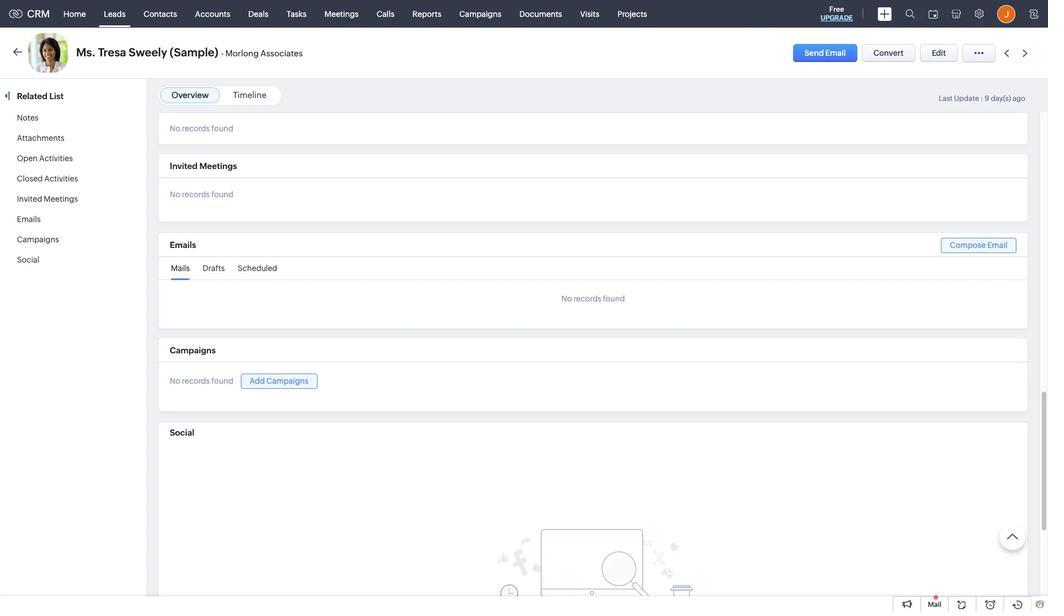 Task type: vqa. For each thing, say whether or not it's contained in the screenshot.
Email for Send Email
yes



Task type: describe. For each thing, give the bounding box(es) containing it.
meetings link
[[316, 0, 368, 27]]

calls link
[[368, 0, 403, 27]]

morlong
[[225, 49, 259, 58]]

search image
[[905, 9, 915, 19]]

invited meetings link
[[17, 195, 78, 204]]

timeline link
[[233, 90, 266, 100]]

9
[[985, 94, 989, 103]]

closed
[[17, 174, 43, 183]]

projects
[[617, 9, 647, 18]]

mails
[[171, 264, 190, 273]]

upgrade
[[821, 14, 853, 22]]

edit button
[[920, 44, 958, 62]]

search element
[[899, 0, 922, 28]]

crm link
[[9, 8, 50, 20]]

0 horizontal spatial campaigns link
[[17, 235, 59, 244]]

previous record image
[[1004, 49, 1009, 57]]

convert button
[[862, 44, 915, 62]]

add campaigns
[[250, 377, 309, 386]]

open activities link
[[17, 154, 73, 163]]

profile image
[[997, 5, 1015, 23]]

crm
[[27, 8, 50, 20]]

-
[[221, 49, 224, 58]]

reports
[[413, 9, 441, 18]]

0 vertical spatial campaigns link
[[450, 0, 510, 27]]

last
[[939, 94, 953, 103]]

ms.
[[76, 46, 96, 59]]

create menu element
[[871, 0, 899, 27]]

meetings inside meetings link
[[325, 9, 359, 18]]

home link
[[54, 0, 95, 27]]

profile element
[[991, 0, 1022, 27]]

emails link
[[17, 215, 41, 224]]

leads link
[[95, 0, 135, 27]]

edit
[[932, 49, 946, 58]]

1 vertical spatial invited meetings
[[17, 195, 78, 204]]

email for send email
[[825, 49, 846, 58]]

free upgrade
[[821, 5, 853, 22]]

create menu image
[[878, 7, 892, 21]]

visits link
[[571, 0, 608, 27]]

0 horizontal spatial emails
[[17, 215, 41, 224]]

send email
[[805, 49, 846, 58]]

documents link
[[510, 0, 571, 27]]

send email button
[[793, 44, 857, 62]]

day(s)
[[991, 94, 1011, 103]]

contacts link
[[135, 0, 186, 27]]

add campaigns link
[[241, 374, 318, 389]]

tresa
[[98, 46, 126, 59]]

calls
[[377, 9, 394, 18]]

attachments link
[[17, 134, 64, 143]]

1 horizontal spatial social
[[170, 428, 194, 438]]

projects link
[[608, 0, 656, 27]]

ago
[[1013, 94, 1026, 103]]



Task type: locate. For each thing, give the bounding box(es) containing it.
scheduled
[[238, 264, 277, 273]]

timeline
[[233, 90, 266, 100]]

related list
[[17, 91, 65, 101]]

0 vertical spatial social
[[17, 256, 39, 265]]

send
[[805, 49, 824, 58]]

compose
[[950, 241, 986, 250]]

documents
[[519, 9, 562, 18]]

invited
[[170, 161, 198, 171], [17, 195, 42, 204]]

1 horizontal spatial email
[[987, 241, 1007, 250]]

tasks
[[287, 9, 306, 18]]

related
[[17, 91, 47, 101]]

list
[[49, 91, 64, 101]]

add
[[250, 377, 265, 386]]

1 horizontal spatial meetings
[[199, 161, 237, 171]]

campaigns
[[459, 9, 501, 18], [17, 235, 59, 244], [170, 346, 216, 355], [266, 377, 309, 386]]

1 horizontal spatial invited meetings
[[170, 161, 237, 171]]

leads
[[104, 9, 126, 18]]

update
[[954, 94, 979, 103]]

deals
[[248, 9, 268, 18]]

1 horizontal spatial campaigns link
[[450, 0, 510, 27]]

email
[[825, 49, 846, 58], [987, 241, 1007, 250]]

activities for closed activities
[[44, 174, 78, 183]]

compose email
[[950, 241, 1007, 250]]

invited meetings
[[170, 161, 237, 171], [17, 195, 78, 204]]

open
[[17, 154, 38, 163]]

records
[[182, 124, 210, 133], [182, 190, 210, 199], [574, 294, 601, 304], [182, 377, 210, 386]]

emails up mails
[[170, 240, 196, 250]]

1 vertical spatial meetings
[[199, 161, 237, 171]]

emails down the invited meetings link at the top left of the page
[[17, 215, 41, 224]]

visits
[[580, 9, 599, 18]]

0 vertical spatial invited
[[170, 161, 198, 171]]

no
[[170, 124, 180, 133], [170, 190, 180, 199], [561, 294, 572, 304], [170, 377, 180, 386]]

meetings
[[325, 9, 359, 18], [199, 161, 237, 171], [44, 195, 78, 204]]

2 horizontal spatial meetings
[[325, 9, 359, 18]]

email right "send"
[[825, 49, 846, 58]]

closed activities
[[17, 174, 78, 183]]

overview link
[[171, 90, 209, 100]]

0 vertical spatial meetings
[[325, 9, 359, 18]]

last update : 9 day(s) ago
[[939, 94, 1026, 103]]

next record image
[[1023, 49, 1030, 57]]

1 vertical spatial invited
[[17, 195, 42, 204]]

reports link
[[403, 0, 450, 27]]

0 vertical spatial invited meetings
[[170, 161, 237, 171]]

associates
[[260, 49, 303, 58]]

free
[[829, 5, 844, 14]]

attachments
[[17, 134, 64, 143]]

calendar image
[[929, 9, 938, 18]]

email right compose
[[987, 241, 1007, 250]]

activities
[[39, 154, 73, 163], [44, 174, 78, 183]]

accounts link
[[186, 0, 239, 27]]

deals link
[[239, 0, 277, 27]]

home
[[64, 9, 86, 18]]

1 horizontal spatial emails
[[170, 240, 196, 250]]

overview
[[171, 90, 209, 100]]

2 vertical spatial meetings
[[44, 195, 78, 204]]

closed activities link
[[17, 174, 78, 183]]

activities up closed activities
[[39, 154, 73, 163]]

0 horizontal spatial invited
[[17, 195, 42, 204]]

found
[[211, 124, 233, 133], [211, 190, 233, 199], [603, 294, 625, 304], [211, 377, 233, 386]]

convert
[[874, 49, 904, 58]]

activities up the invited meetings link at the top left of the page
[[44, 174, 78, 183]]

sweely
[[129, 46, 167, 59]]

0 vertical spatial activities
[[39, 154, 73, 163]]

social link
[[17, 256, 39, 265]]

0 horizontal spatial invited meetings
[[17, 195, 78, 204]]

social
[[17, 256, 39, 265], [170, 428, 194, 438]]

1 horizontal spatial invited
[[170, 161, 198, 171]]

accounts
[[195, 9, 230, 18]]

0 horizontal spatial meetings
[[44, 195, 78, 204]]

1 vertical spatial emails
[[170, 240, 196, 250]]

notes link
[[17, 113, 38, 122]]

contacts
[[144, 9, 177, 18]]

0 horizontal spatial social
[[17, 256, 39, 265]]

activities for open activities
[[39, 154, 73, 163]]

mail
[[928, 601, 941, 609]]

email for compose email
[[987, 241, 1007, 250]]

:
[[981, 94, 983, 103]]

1 vertical spatial activities
[[44, 174, 78, 183]]

(sample)
[[170, 46, 218, 59]]

drafts
[[203, 264, 225, 273]]

email inside button
[[825, 49, 846, 58]]

ms. tresa sweely (sample) - morlong associates
[[76, 46, 303, 59]]

tasks link
[[277, 0, 316, 27]]

1 vertical spatial social
[[170, 428, 194, 438]]

notes
[[17, 113, 38, 122]]

0 vertical spatial emails
[[17, 215, 41, 224]]

campaigns link down emails link
[[17, 235, 59, 244]]

open activities
[[17, 154, 73, 163]]

0 horizontal spatial email
[[825, 49, 846, 58]]

1 vertical spatial email
[[987, 241, 1007, 250]]

0 vertical spatial email
[[825, 49, 846, 58]]

emails
[[17, 215, 41, 224], [170, 240, 196, 250]]

no records found
[[170, 124, 233, 133], [170, 190, 233, 199], [561, 294, 625, 304], [170, 377, 233, 386]]

campaigns link
[[450, 0, 510, 27], [17, 235, 59, 244]]

1 vertical spatial campaigns link
[[17, 235, 59, 244]]

campaigns link right reports
[[450, 0, 510, 27]]



